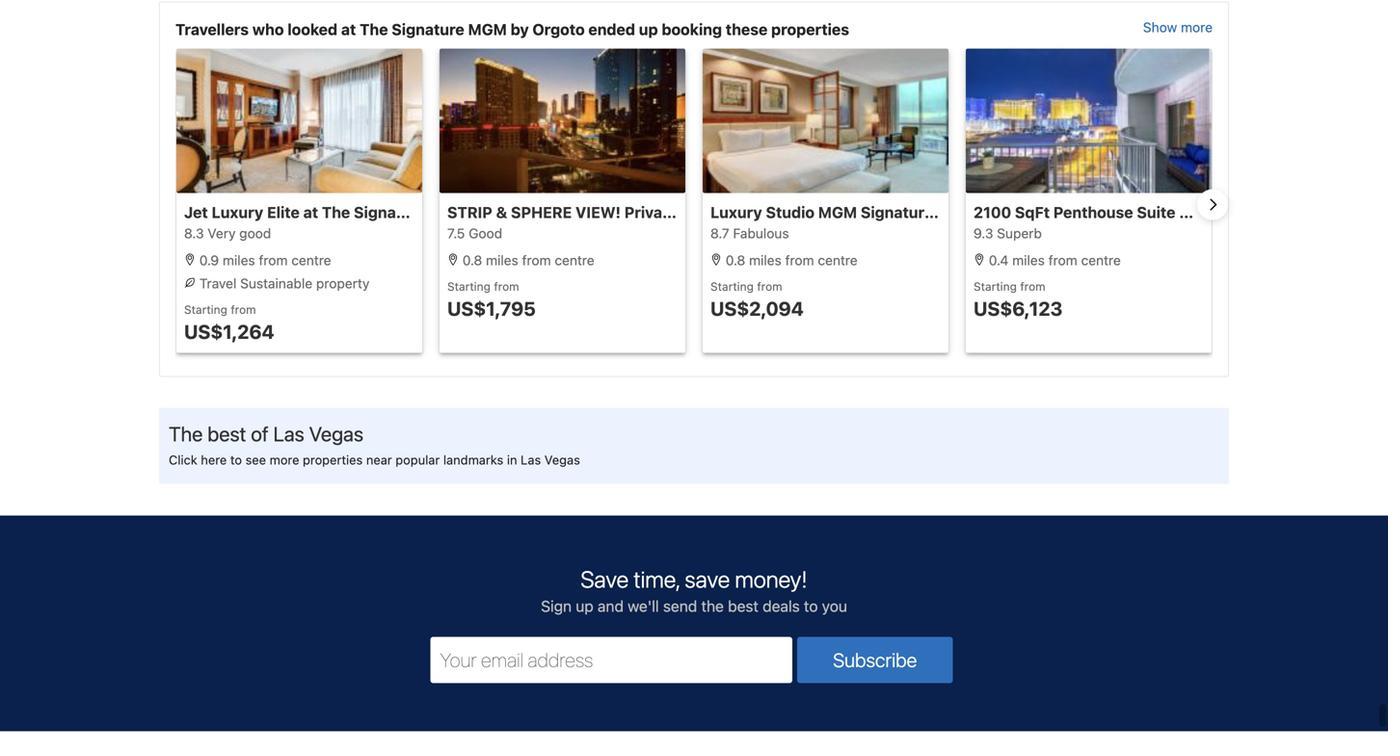 Task type: vqa. For each thing, say whether or not it's contained in the screenshot.
Longueville Manor's reviews
no



Task type: describe. For each thing, give the bounding box(es) containing it.
starting for us$2,094
[[710, 280, 754, 293]]

0 horizontal spatial las
[[273, 422, 304, 446]]

of
[[251, 422, 269, 446]]

centre for us$6,123
[[1081, 252, 1121, 268]]

good
[[239, 225, 271, 241]]

miles for us$2,094
[[749, 252, 782, 268]]

signature for elite
[[354, 203, 427, 222]]

near
[[366, 453, 392, 467]]

0.8 miles from centre for us$1,795
[[459, 252, 595, 268]]

travel
[[199, 276, 237, 291]]

at for elite
[[303, 203, 318, 222]]

from inside starting from us$6,123
[[1020, 280, 1046, 293]]

1 horizontal spatial more
[[1181, 19, 1213, 35]]

starting from us$6,123
[[974, 280, 1063, 320]]

1 miles from the left
[[223, 252, 255, 268]]

8.3 very
[[184, 225, 236, 241]]

jet luxury elite at the signature 8.3 very good
[[184, 203, 427, 241]]

0.4
[[989, 252, 1009, 268]]

luxury
[[212, 203, 263, 222]]

from inside starting from us$1,264
[[231, 303, 256, 316]]

sqft
[[1015, 203, 1050, 222]]

1 horizontal spatial properties
[[771, 20, 849, 38]]

the
[[701, 597, 724, 616]]

to inside save time, save money! sign up and we'll send the best deals to you
[[804, 597, 818, 616]]

properties inside "the best of las vegas click here to see more properties near popular landmarks in las vegas"
[[303, 453, 363, 467]]

0.8 for us$1,795
[[463, 252, 482, 268]]

9.3 superb
[[974, 225, 1042, 241]]

travel sustainable property
[[196, 276, 370, 291]]

strip
[[1202, 203, 1239, 222]]

property
[[316, 276, 370, 291]]

best inside "the best of las vegas click here to see more properties near popular landmarks in las vegas"
[[207, 422, 246, 446]]

and
[[598, 597, 624, 616]]

show more link
[[1143, 18, 1213, 41]]

the for elite
[[322, 203, 350, 222]]

save time, save money! sign up and we'll send the best deals to you
[[541, 566, 847, 616]]

us$6,123
[[974, 297, 1063, 320]]

starting for us$1,795
[[447, 280, 491, 293]]

looked
[[288, 20, 338, 38]]

time,
[[634, 566, 680, 593]]

centre for us$1,795
[[555, 252, 595, 268]]

subscribe button
[[797, 637, 953, 684]]

sign
[[541, 597, 572, 616]]

1 horizontal spatial up
[[639, 20, 658, 38]]

penthouse
[[1054, 203, 1133, 222]]

gym
[[1342, 203, 1378, 222]]

starting for us$6,123
[[974, 280, 1017, 293]]

suite
[[1137, 203, 1176, 222]]

more inside "the best of las vegas click here to see more properties near popular landmarks in las vegas"
[[270, 453, 299, 467]]

us$1,264
[[184, 320, 274, 343]]

0.8 for us$2,094
[[726, 252, 745, 268]]

see
[[245, 453, 266, 467]]

0.9
[[199, 252, 219, 268]]

2100 sqft penthouse suite w/ strip views! pool gym 9.3 superb
[[974, 203, 1378, 241]]

save
[[581, 566, 629, 593]]

mgm
[[468, 20, 507, 38]]

8.7 fabulous
[[710, 225, 789, 241]]

centre for us$2,094
[[818, 252, 858, 268]]

who
[[252, 20, 284, 38]]

signature for looked
[[392, 20, 464, 38]]

0.4 miles from centre
[[985, 252, 1121, 268]]

pool
[[1296, 203, 1338, 222]]

you
[[822, 597, 847, 616]]

save
[[685, 566, 730, 593]]

jet
[[184, 203, 208, 222]]

send
[[663, 597, 697, 616]]

0.9 miles from centre
[[196, 252, 331, 268]]

these
[[726, 20, 768, 38]]

popular
[[396, 453, 440, 467]]



Task type: locate. For each thing, give the bounding box(es) containing it.
1 vertical spatial signature
[[354, 203, 427, 222]]

booking
[[662, 20, 722, 38]]

2 0.8 from the left
[[726, 252, 745, 268]]

properties
[[771, 20, 849, 38], [303, 453, 363, 467]]

we'll
[[628, 597, 659, 616]]

2 0.8 miles from centre from the left
[[722, 252, 858, 268]]

up inside save time, save money! sign up and we'll send the best deals to you
[[576, 597, 594, 616]]

0 vertical spatial signature
[[392, 20, 464, 38]]

0.8 miles from centre
[[459, 252, 595, 268], [722, 252, 858, 268]]

the inside jet luxury elite at the signature 8.3 very good
[[322, 203, 350, 222]]

0.8 down 8.7 fabulous
[[726, 252, 745, 268]]

1 horizontal spatial at
[[341, 20, 356, 38]]

at for looked
[[341, 20, 356, 38]]

7.5 good
[[447, 225, 502, 241]]

0 horizontal spatial at
[[303, 203, 318, 222]]

1 vertical spatial properties
[[303, 453, 363, 467]]

us$1,795
[[447, 297, 536, 320]]

more right the show
[[1181, 19, 1213, 35]]

0 horizontal spatial up
[[576, 597, 594, 616]]

1 vertical spatial best
[[728, 597, 759, 616]]

0 horizontal spatial more
[[270, 453, 299, 467]]

starting inside starting from us$1,795
[[447, 280, 491, 293]]

0 vertical spatial the
[[360, 20, 388, 38]]

starting from us$1,795
[[447, 280, 536, 320]]

properties left near
[[303, 453, 363, 467]]

click
[[169, 453, 197, 467]]

the up click
[[169, 422, 203, 446]]

2 miles from the left
[[486, 252, 518, 268]]

by
[[511, 20, 529, 38]]

Your email address email field
[[430, 637, 792, 684]]

to
[[230, 453, 242, 467], [804, 597, 818, 616]]

miles right the 0.9
[[223, 252, 255, 268]]

signature up property at the left of the page
[[354, 203, 427, 222]]

properties right "these"
[[771, 20, 849, 38]]

the best of las vegas click here to see more properties near popular landmarks in las vegas
[[169, 422, 580, 467]]

the inside "the best of las vegas click here to see more properties near popular landmarks in las vegas"
[[169, 422, 203, 446]]

from inside starting from us$2,094
[[757, 280, 782, 293]]

from up us$6,123
[[1020, 280, 1046, 293]]

from down 8.7 fabulous
[[785, 252, 814, 268]]

las right of
[[273, 422, 304, 446]]

0 horizontal spatial vegas
[[309, 422, 364, 446]]

0.8 miles from centre up starting from us$1,795
[[459, 252, 595, 268]]

show more
[[1143, 19, 1213, 35]]

from
[[259, 252, 288, 268], [522, 252, 551, 268], [785, 252, 814, 268], [1049, 252, 1078, 268], [494, 280, 519, 293], [757, 280, 782, 293], [1020, 280, 1046, 293], [231, 303, 256, 316]]

best
[[207, 422, 246, 446], [728, 597, 759, 616]]

up left and
[[576, 597, 594, 616]]

views!
[[1242, 203, 1292, 222]]

best inside save time, save money! sign up and we'll send the best deals to you
[[728, 597, 759, 616]]

3 miles from the left
[[749, 252, 782, 268]]

to left see on the left of page
[[230, 453, 242, 467]]

1 vertical spatial vegas
[[544, 453, 580, 467]]

1 0.8 from the left
[[463, 252, 482, 268]]

0 vertical spatial more
[[1181, 19, 1213, 35]]

0 horizontal spatial to
[[230, 453, 242, 467]]

starting down travel
[[184, 303, 227, 316]]

best right 'the'
[[728, 597, 759, 616]]

vegas right in
[[544, 453, 580, 467]]

at right looked at left top
[[341, 20, 356, 38]]

0 horizontal spatial 0.8
[[463, 252, 482, 268]]

1 0.8 miles from centre from the left
[[459, 252, 595, 268]]

at right 'elite'
[[303, 203, 318, 222]]

starting up 'us$2,094'
[[710, 280, 754, 293]]

signature left mgm
[[392, 20, 464, 38]]

0 vertical spatial at
[[341, 20, 356, 38]]

0 vertical spatial up
[[639, 20, 658, 38]]

2 horizontal spatial the
[[360, 20, 388, 38]]

the
[[360, 20, 388, 38], [322, 203, 350, 222], [169, 422, 203, 446]]

more right see on the left of page
[[270, 453, 299, 467]]

3 centre from the left
[[818, 252, 858, 268]]

0 horizontal spatial properties
[[303, 453, 363, 467]]

las
[[273, 422, 304, 446], [521, 453, 541, 467]]

more
[[1181, 19, 1213, 35], [270, 453, 299, 467]]

miles down 8.7 fabulous
[[749, 252, 782, 268]]

0.8 miles from centre down 8.7 fabulous
[[722, 252, 858, 268]]

0 vertical spatial vegas
[[309, 422, 364, 446]]

elite
[[267, 203, 300, 222]]

0 horizontal spatial best
[[207, 422, 246, 446]]

from up 'us$2,094'
[[757, 280, 782, 293]]

1 horizontal spatial to
[[804, 597, 818, 616]]

the right 'elite'
[[322, 203, 350, 222]]

1 horizontal spatial best
[[728, 597, 759, 616]]

starting
[[447, 280, 491, 293], [710, 280, 754, 293], [974, 280, 1017, 293], [184, 303, 227, 316]]

1 vertical spatial the
[[322, 203, 350, 222]]

1 vertical spatial las
[[521, 453, 541, 467]]

travellers
[[175, 20, 249, 38]]

from down penthouse
[[1049, 252, 1078, 268]]

signature inside jet luxury elite at the signature 8.3 very good
[[354, 203, 427, 222]]

1 centre from the left
[[291, 252, 331, 268]]

region
[[160, 48, 1378, 361]]

0 horizontal spatial 0.8 miles from centre
[[459, 252, 595, 268]]

starting for us$1,264
[[184, 303, 227, 316]]

from inside starting from us$1,795
[[494, 280, 519, 293]]

here
[[201, 453, 227, 467]]

0 horizontal spatial the
[[169, 422, 203, 446]]

from up "sustainable"
[[259, 252, 288, 268]]

las right in
[[521, 453, 541, 467]]

from up "us$1,795"
[[494, 280, 519, 293]]

from up us$1,264
[[231, 303, 256, 316]]

1 horizontal spatial the
[[322, 203, 350, 222]]

signature
[[392, 20, 464, 38], [354, 203, 427, 222]]

starting from us$1,264
[[184, 303, 274, 343]]

deals
[[763, 597, 800, 616]]

orgoto
[[533, 20, 585, 38]]

centre
[[291, 252, 331, 268], [555, 252, 595, 268], [818, 252, 858, 268], [1081, 252, 1121, 268]]

1 horizontal spatial 0.8
[[726, 252, 745, 268]]

starting down 0.4
[[974, 280, 1017, 293]]

in
[[507, 453, 517, 467]]

region containing us$1,795
[[160, 48, 1378, 361]]

us$2,094
[[710, 297, 804, 320]]

subscribe
[[833, 649, 917, 672]]

0.8
[[463, 252, 482, 268], [726, 252, 745, 268]]

starting inside starting from us$6,123
[[974, 280, 1017, 293]]

landmarks
[[443, 453, 503, 467]]

to inside "the best of las vegas click here to see more properties near popular landmarks in las vegas"
[[230, 453, 242, 467]]

4 centre from the left
[[1081, 252, 1121, 268]]

up
[[639, 20, 658, 38], [576, 597, 594, 616]]

0.8 miles from centre for us$2,094
[[722, 252, 858, 268]]

sustainable
[[240, 276, 312, 291]]

w/
[[1179, 203, 1198, 222]]

1 vertical spatial more
[[270, 453, 299, 467]]

miles right 0.4
[[1012, 252, 1045, 268]]

show
[[1143, 19, 1177, 35]]

1 vertical spatial up
[[576, 597, 594, 616]]

vegas
[[309, 422, 364, 446], [544, 453, 580, 467]]

to left you
[[804, 597, 818, 616]]

the right looked at left top
[[360, 20, 388, 38]]

0 vertical spatial best
[[207, 422, 246, 446]]

vegas right of
[[309, 422, 364, 446]]

0 vertical spatial properties
[[771, 20, 849, 38]]

starting up "us$1,795"
[[447, 280, 491, 293]]

miles for us$6,123
[[1012, 252, 1045, 268]]

ended
[[588, 20, 635, 38]]

miles down the 7.5 good
[[486, 252, 518, 268]]

at inside jet luxury elite at the signature 8.3 very good
[[303, 203, 318, 222]]

0.8 down the 7.5 good
[[463, 252, 482, 268]]

0 vertical spatial to
[[230, 453, 242, 467]]

at
[[341, 20, 356, 38], [303, 203, 318, 222]]

up right the ended
[[639, 20, 658, 38]]

money!
[[735, 566, 808, 593]]

2 centre from the left
[[555, 252, 595, 268]]

miles for us$1,795
[[486, 252, 518, 268]]

starting inside starting from us$2,094
[[710, 280, 754, 293]]

travellers who looked at the signature mgm by orgoto ended up booking these properties
[[175, 20, 849, 38]]

0 vertical spatial las
[[273, 422, 304, 446]]

from up starting from us$1,795
[[522, 252, 551, 268]]

1 vertical spatial at
[[303, 203, 318, 222]]

miles
[[223, 252, 255, 268], [486, 252, 518, 268], [749, 252, 782, 268], [1012, 252, 1045, 268]]

2 vertical spatial the
[[169, 422, 203, 446]]

2100
[[974, 203, 1011, 222]]

the for looked
[[360, 20, 388, 38]]

1 horizontal spatial 0.8 miles from centre
[[722, 252, 858, 268]]

1 vertical spatial to
[[804, 597, 818, 616]]

1 horizontal spatial vegas
[[544, 453, 580, 467]]

best up here
[[207, 422, 246, 446]]

4 miles from the left
[[1012, 252, 1045, 268]]

starting from us$2,094
[[710, 280, 804, 320]]

starting inside starting from us$1,264
[[184, 303, 227, 316]]

1 horizontal spatial las
[[521, 453, 541, 467]]



